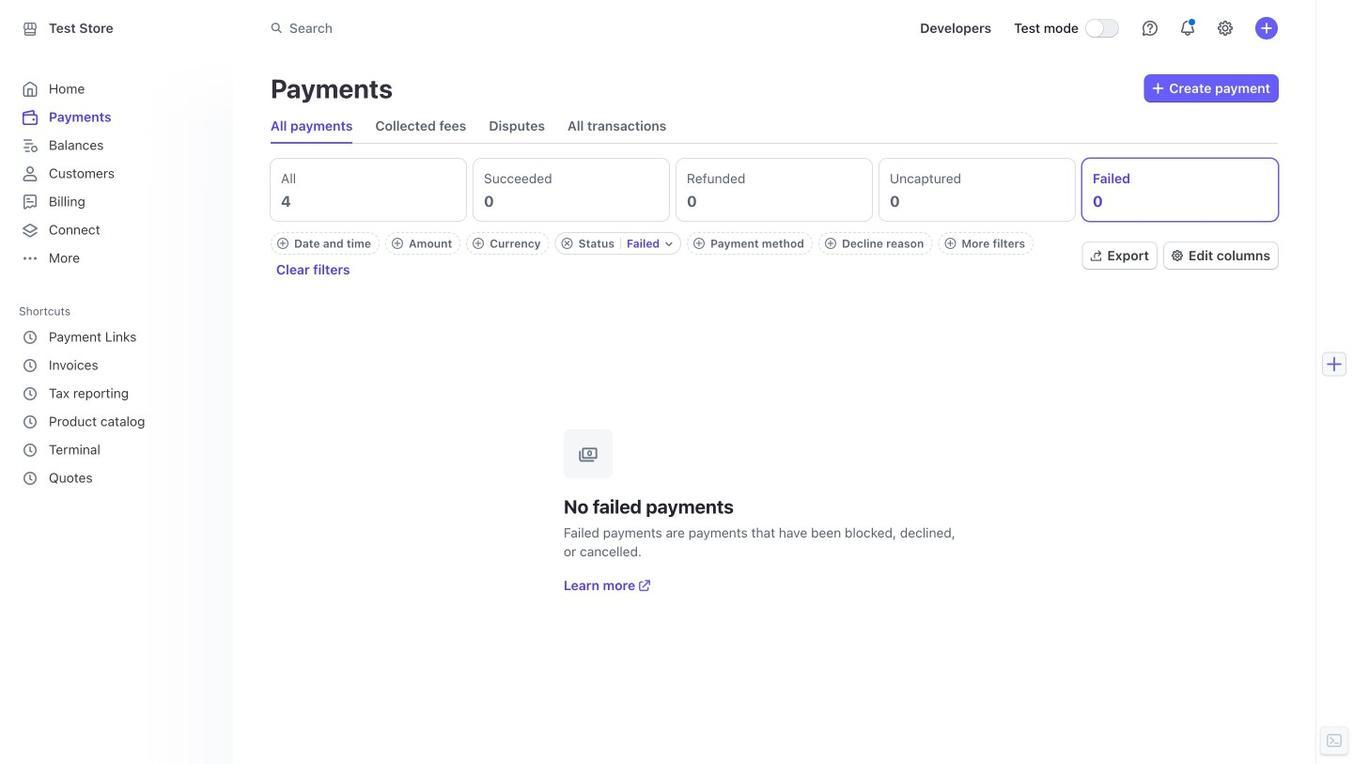 Task type: vqa. For each thing, say whether or not it's contained in the screenshot.
search box
yes



Task type: describe. For each thing, give the bounding box(es) containing it.
2 shortcuts element from the top
[[19, 323, 214, 492]]

manage shortcuts image
[[199, 305, 211, 317]]

settings image
[[1218, 21, 1233, 36]]

1 shortcuts element from the top
[[19, 298, 218, 492]]

notifications image
[[1180, 21, 1195, 36]]

add more filters image
[[945, 238, 956, 249]]

add amount image
[[392, 238, 403, 249]]

0 vertical spatial tab list
[[271, 109, 667, 143]]



Task type: locate. For each thing, give the bounding box(es) containing it.
Search text field
[[259, 11, 789, 45]]

edit status image
[[665, 240, 673, 248]]

toolbar
[[271, 232, 1068, 279]]

add payment method image
[[694, 238, 705, 249]]

core navigation links element
[[19, 75, 214, 273]]

add decline reason image
[[825, 238, 836, 249]]

None search field
[[259, 11, 789, 45]]

Test mode checkbox
[[1086, 20, 1118, 37]]

remove status image
[[562, 238, 573, 249]]

add currency image
[[473, 238, 484, 249]]

tab list
[[271, 109, 667, 143], [267, 155, 1282, 225]]

shortcuts element
[[19, 298, 218, 492], [19, 323, 214, 492]]

add date and time image
[[277, 238, 289, 249]]

help image
[[1143, 21, 1158, 36]]

1 vertical spatial tab list
[[267, 155, 1282, 225]]



